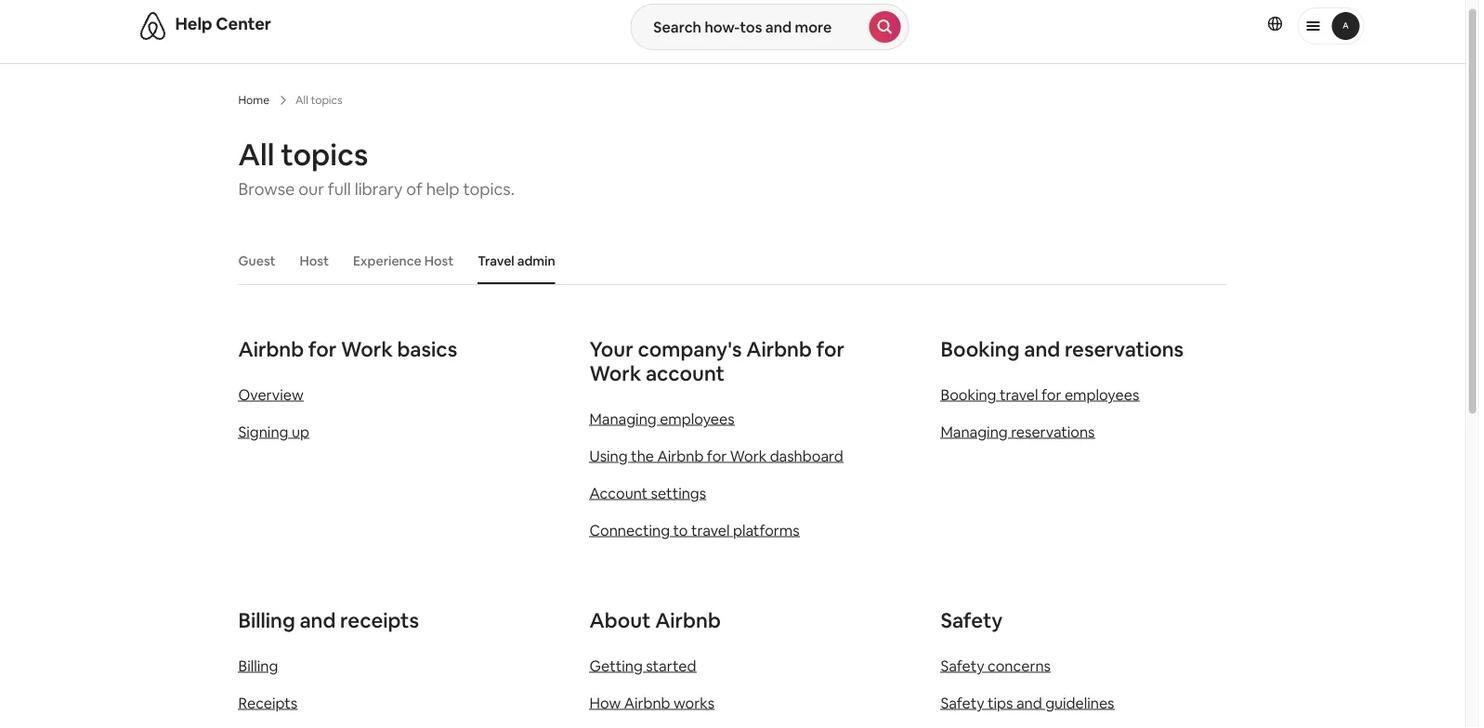 Task type: describe. For each thing, give the bounding box(es) containing it.
center
[[216, 13, 271, 35]]

booking for booking travel for employees
[[941, 385, 997, 404]]

airbnb up the started
[[655, 607, 721, 634]]

of
[[407, 178, 423, 200]]

managing employees
[[590, 409, 735, 429]]

Search how-tos and more search field
[[631, 5, 869, 49]]

experience
[[353, 253, 422, 270]]

booking travel for employees
[[941, 385, 1140, 404]]

connecting
[[590, 521, 670, 540]]

managing reservations
[[941, 422, 1095, 442]]

safety tips and guidelines
[[941, 694, 1115, 713]]

topics
[[281, 135, 368, 174]]

managing employees link
[[590, 409, 735, 429]]

up
[[292, 422, 309, 442]]

using the airbnb for work dashboard
[[590, 447, 844, 466]]

safety tips and guidelines link
[[941, 694, 1115, 713]]

billing and receipts
[[238, 607, 419, 634]]

billing for billing
[[238, 657, 278, 676]]

signing up
[[238, 422, 309, 442]]

airbnb up overview link
[[238, 336, 304, 363]]

guidelines
[[1046, 694, 1115, 713]]

dashboard
[[770, 447, 844, 466]]

using
[[590, 447, 628, 466]]

help center
[[175, 13, 271, 35]]

tips
[[988, 694, 1014, 713]]

safety concerns
[[941, 657, 1051, 676]]

about airbnb
[[590, 607, 721, 634]]

using the airbnb for work dashboard link
[[590, 447, 844, 466]]

getting started
[[590, 657, 697, 676]]

account settings link
[[590, 484, 707, 503]]

home link
[[238, 93, 270, 108]]

work for using
[[730, 447, 767, 466]]

and for booking
[[1024, 336, 1061, 363]]

account settings
[[590, 484, 707, 503]]

0 horizontal spatial work
[[341, 336, 393, 363]]

airbnb inside your company's airbnb for work account
[[747, 336, 812, 363]]

all topics browse our full library of help topics.
[[238, 135, 515, 200]]

travel
[[478, 253, 515, 270]]

managing for managing employees
[[590, 409, 657, 429]]

your company's airbnb for work account
[[590, 336, 845, 387]]

overview
[[238, 385, 304, 404]]

host inside button
[[425, 253, 454, 270]]

works
[[674, 694, 715, 713]]

settings
[[651, 484, 707, 503]]

managing reservations link
[[941, 422, 1095, 442]]

started
[[646, 657, 697, 676]]

getting
[[590, 657, 643, 676]]

the
[[631, 447, 654, 466]]

our
[[299, 178, 324, 200]]

overview link
[[238, 385, 304, 404]]

airbnb down getting started link
[[624, 694, 671, 713]]

receipts link
[[238, 694, 298, 713]]

for inside your company's airbnb for work account
[[817, 336, 845, 363]]



Task type: vqa. For each thing, say whether or not it's contained in the screenshot.
the leftmost Join
no



Task type: locate. For each thing, give the bounding box(es) containing it.
1 vertical spatial booking
[[941, 385, 997, 404]]

1 horizontal spatial managing
[[941, 422, 1008, 442]]

how
[[590, 694, 621, 713]]

employees
[[1065, 385, 1140, 404], [660, 409, 735, 429]]

travel right "to"
[[692, 521, 730, 540]]

guest
[[238, 253, 276, 270]]

main navigation menu image
[[1332, 12, 1360, 40]]

billing link
[[238, 657, 278, 676]]

0 horizontal spatial employees
[[660, 409, 735, 429]]

work
[[341, 336, 393, 363], [590, 360, 642, 387], [730, 447, 767, 466]]

1 vertical spatial safety
[[941, 657, 985, 676]]

about
[[590, 607, 651, 634]]

safety for safety tips and guidelines
[[941, 694, 985, 713]]

airbnb for work basics
[[238, 336, 458, 363]]

safety left "concerns" at the bottom right
[[941, 657, 985, 676]]

0 vertical spatial booking
[[941, 336, 1020, 363]]

help center link
[[175, 13, 271, 35]]

employees up using the airbnb for work dashboard link
[[660, 409, 735, 429]]

browse
[[238, 178, 295, 200]]

1 vertical spatial employees
[[660, 409, 735, 429]]

1 horizontal spatial work
[[590, 360, 642, 387]]

1 vertical spatial travel
[[692, 521, 730, 540]]

concerns
[[988, 657, 1051, 676]]

account
[[590, 484, 648, 503]]

help
[[175, 13, 212, 35]]

billing up receipts link
[[238, 657, 278, 676]]

booking for booking and reservations
[[941, 336, 1020, 363]]

0 horizontal spatial managing
[[590, 409, 657, 429]]

managing up "using"
[[590, 409, 657, 429]]

experience host button
[[344, 244, 463, 279]]

signing up link
[[238, 422, 309, 442]]

booking
[[941, 336, 1020, 363], [941, 385, 997, 404]]

and right tips
[[1017, 694, 1043, 713]]

travel admin
[[478, 253, 556, 270]]

safety concerns link
[[941, 657, 1051, 676]]

work for your
[[590, 360, 642, 387]]

booking and reservations
[[941, 336, 1184, 363]]

2 host from the left
[[425, 253, 454, 270]]

full
[[328, 178, 351, 200]]

reservations
[[1065, 336, 1184, 363], [1011, 422, 1095, 442]]

host right experience
[[425, 253, 454, 270]]

home
[[238, 93, 270, 107]]

1 booking from the top
[[941, 336, 1020, 363]]

receipts
[[340, 607, 419, 634]]

1 vertical spatial and
[[300, 607, 336, 634]]

connecting to travel platforms link
[[590, 521, 800, 540]]

and
[[1024, 336, 1061, 363], [300, 607, 336, 634], [1017, 694, 1043, 713]]

experience host
[[353, 253, 454, 270]]

safety left tips
[[941, 694, 985, 713]]

platforms
[[733, 521, 800, 540]]

how airbnb works
[[590, 694, 715, 713]]

guest button
[[229, 244, 285, 279]]

0 vertical spatial employees
[[1065, 385, 1140, 404]]

library
[[355, 178, 403, 200]]

2 safety from the top
[[941, 657, 985, 676]]

admin
[[517, 253, 556, 270]]

travel admin button
[[469, 244, 565, 279]]

travel
[[1000, 385, 1039, 404], [692, 521, 730, 540]]

0 vertical spatial safety
[[941, 607, 1003, 634]]

safety
[[941, 607, 1003, 634], [941, 657, 985, 676], [941, 694, 985, 713]]

host button
[[290, 244, 338, 279]]

1 horizontal spatial travel
[[1000, 385, 1039, 404]]

1 vertical spatial reservations
[[1011, 422, 1095, 442]]

managing
[[590, 409, 657, 429], [941, 422, 1008, 442]]

booking travel for employees link
[[941, 385, 1140, 404]]

safety for safety concerns
[[941, 657, 985, 676]]

help
[[426, 178, 460, 200]]

1 horizontal spatial host
[[425, 253, 454, 270]]

2 booking from the top
[[941, 385, 997, 404]]

2 billing from the top
[[238, 657, 278, 676]]

getting started link
[[590, 657, 697, 676]]

managing for managing reservations
[[941, 422, 1008, 442]]

3 safety from the top
[[941, 694, 985, 713]]

for
[[308, 336, 337, 363], [817, 336, 845, 363], [1042, 385, 1062, 404], [707, 447, 727, 466]]

work inside your company's airbnb for work account
[[590, 360, 642, 387]]

billing for billing and receipts
[[238, 607, 295, 634]]

0 vertical spatial travel
[[1000, 385, 1039, 404]]

billing up billing "link"
[[238, 607, 295, 634]]

tab list containing guest
[[229, 238, 1227, 284]]

all
[[238, 135, 275, 174]]

and for billing
[[300, 607, 336, 634]]

tab list
[[229, 238, 1227, 284]]

safety up safety concerns
[[941, 607, 1003, 634]]

1 billing from the top
[[238, 607, 295, 634]]

billing
[[238, 607, 295, 634], [238, 657, 278, 676]]

safety for safety
[[941, 607, 1003, 634]]

0 vertical spatial billing
[[238, 607, 295, 634]]

1 vertical spatial billing
[[238, 657, 278, 676]]

and left receipts
[[300, 607, 336, 634]]

employees down booking and reservations
[[1065, 385, 1140, 404]]

travel up managing reservations link at the right
[[1000, 385, 1039, 404]]

1 safety from the top
[[941, 607, 1003, 634]]

0 vertical spatial and
[[1024, 336, 1061, 363]]

airbnb
[[238, 336, 304, 363], [747, 336, 812, 363], [658, 447, 704, 466], [655, 607, 721, 634], [624, 694, 671, 713]]

2 vertical spatial safety
[[941, 694, 985, 713]]

company's
[[638, 336, 742, 363]]

1 host from the left
[[300, 253, 329, 270]]

connecting to travel platforms
[[590, 521, 800, 540]]

1 horizontal spatial employees
[[1065, 385, 1140, 404]]

basics
[[397, 336, 458, 363]]

None search field
[[630, 4, 909, 50]]

to
[[673, 521, 688, 540]]

booking up managing reservations
[[941, 385, 997, 404]]

how airbnb works link
[[590, 694, 715, 713]]

work left basics
[[341, 336, 393, 363]]

work left dashboard
[[730, 447, 767, 466]]

and up "booking travel for employees"
[[1024, 336, 1061, 363]]

0 horizontal spatial host
[[300, 253, 329, 270]]

booking up booking travel for employees "link"
[[941, 336, 1020, 363]]

airbnb right company's
[[747, 336, 812, 363]]

receipts
[[238, 694, 298, 713]]

airbnb homepage image
[[138, 11, 168, 41]]

account
[[646, 360, 725, 387]]

host inside button
[[300, 253, 329, 270]]

signing
[[238, 422, 289, 442]]

work up managing employees link
[[590, 360, 642, 387]]

host
[[300, 253, 329, 270], [425, 253, 454, 270]]

airbnb up settings
[[658, 447, 704, 466]]

0 vertical spatial reservations
[[1065, 336, 1184, 363]]

2 horizontal spatial work
[[730, 447, 767, 466]]

your
[[590, 336, 634, 363]]

2 vertical spatial and
[[1017, 694, 1043, 713]]

topics.
[[463, 178, 515, 200]]

host right the guest button
[[300, 253, 329, 270]]

managing down "booking travel for employees"
[[941, 422, 1008, 442]]

0 horizontal spatial travel
[[692, 521, 730, 540]]



